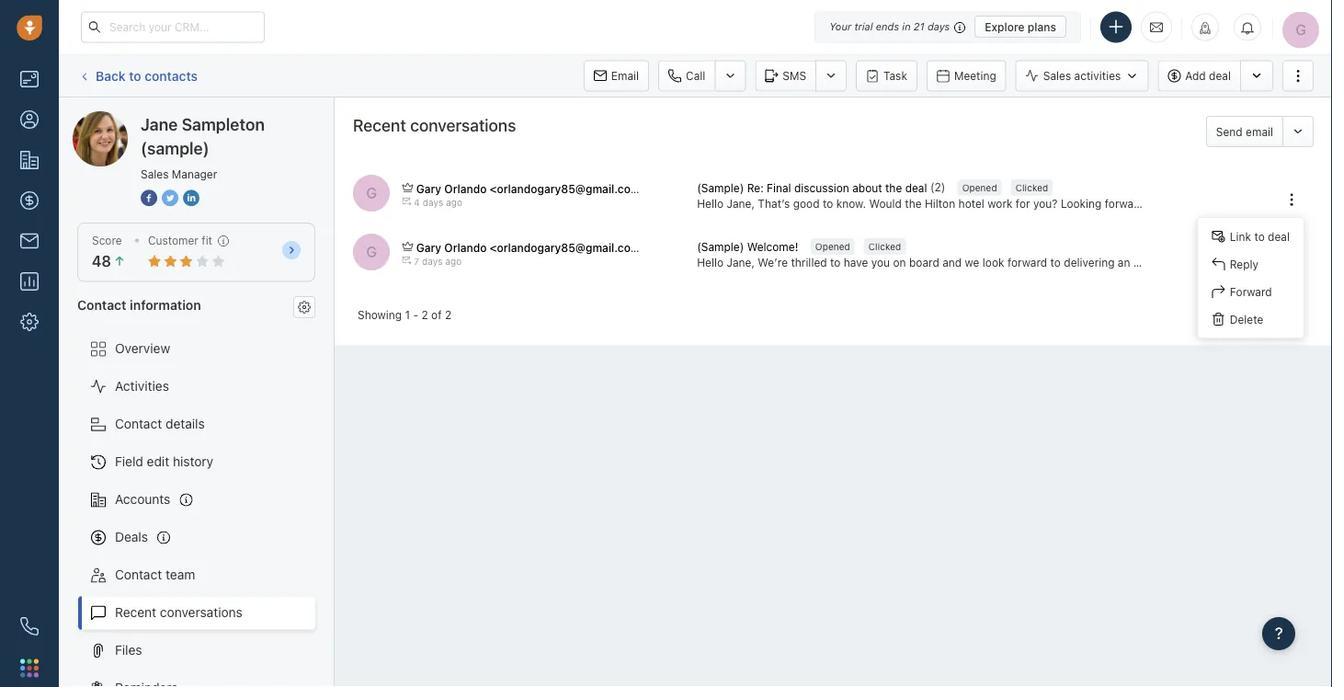 Task type: vqa. For each thing, say whether or not it's contained in the screenshot.
the bottom Mark complete button
no



Task type: describe. For each thing, give the bounding box(es) containing it.
back to contacts
[[96, 68, 198, 83]]

forward
[[1231, 285, 1273, 298]]

(sample) welcome! link
[[697, 239, 802, 255]]

final
[[767, 181, 792, 194]]

deal inside (sample) re: final discussion about the deal (2)
[[906, 181, 928, 194]]

freshworks switcher image
[[20, 659, 39, 677]]

meeting
[[955, 69, 997, 82]]

send email button
[[1207, 116, 1283, 147]]

add deal button
[[1158, 60, 1241, 92]]

information
[[130, 297, 201, 312]]

in
[[903, 21, 911, 33]]

link
[[1231, 230, 1252, 243]]

edit
[[147, 454, 169, 469]]

explore plans
[[985, 20, 1057, 33]]

1 vertical spatial recent conversations
[[115, 605, 243, 620]]

hello
[[697, 197, 724, 210]]

task
[[884, 69, 908, 82]]

(sample) welcome! button
[[697, 239, 802, 255]]

0 vertical spatial days
[[928, 21, 950, 33]]

back to contacts link
[[77, 61, 199, 90]]

contact for contact team
[[115, 567, 162, 582]]

good
[[794, 197, 820, 210]]

looking
[[1061, 197, 1102, 210]]

details
[[166, 416, 205, 431]]

back
[[96, 68, 126, 83]]

1 horizontal spatial clicked
[[1016, 182, 1049, 192]]

sales for sales activities
[[1044, 69, 1072, 82]]

files
[[115, 643, 142, 658]]

contact for contact information
[[77, 297, 127, 312]]

sales manager
[[141, 167, 217, 180]]

accounts
[[115, 492, 171, 507]]

would
[[870, 197, 902, 210]]

gary for (sample) re: final discussion about the deal
[[416, 182, 442, 195]]

2 vertical spatial deal
[[1269, 230, 1291, 243]]

(sample) for (sample) welcome!
[[697, 240, 744, 253]]

ends
[[876, 21, 900, 33]]

call
[[686, 69, 706, 82]]

-
[[413, 308, 419, 321]]

twitter circled image
[[162, 188, 178, 207]]

jane sampleton (sample) down contacts
[[109, 111, 261, 126]]

showing 1 - 2 of 2
[[358, 308, 452, 321]]

manager
[[172, 167, 217, 180]]

0 vertical spatial conversations
[[410, 115, 516, 135]]

(2)
[[931, 180, 946, 193]]

sales activities
[[1044, 69, 1122, 82]]

1 horizontal spatial the
[[905, 197, 922, 210]]

1 horizontal spatial recent
[[353, 115, 406, 135]]

1 vertical spatial (sample)
[[141, 138, 209, 158]]

sampleton up manager
[[182, 114, 265, 134]]

ago for (sample) welcome!
[[446, 256, 462, 267]]

phone element
[[11, 608, 48, 645]]

2 2 from the left
[[445, 308, 452, 321]]

4
[[414, 197, 420, 208]]

showing
[[358, 308, 402, 321]]

sales for sales manager
[[141, 167, 169, 180]]

48 button
[[92, 253, 126, 270]]

email button
[[584, 60, 649, 92]]

discussion
[[795, 181, 850, 194]]

meeting.
[[1182, 197, 1227, 210]]

1 vertical spatial conversations
[[160, 605, 243, 620]]

days for (sample) welcome!
[[422, 256, 443, 267]]

to right forward
[[1148, 197, 1159, 210]]

activities
[[1075, 69, 1122, 82]]

work
[[988, 197, 1013, 210]]

score
[[92, 234, 122, 247]]

21
[[914, 21, 925, 33]]

contact details
[[115, 416, 205, 431]]

4 days ago
[[414, 197, 463, 208]]

jane sampleton (sample) up manager
[[141, 114, 265, 158]]

1
[[405, 308, 410, 321]]

team
[[166, 567, 195, 582]]

you?
[[1034, 197, 1058, 210]]

fit
[[202, 234, 212, 247]]

(sample) welcome!
[[697, 240, 799, 253]]

outgoing image
[[402, 197, 412, 206]]

(sample) re: final discussion about the deal button
[[697, 180, 931, 196]]

customer fit
[[148, 234, 212, 247]]

1 vertical spatial clicked
[[869, 241, 902, 251]]

to right link
[[1255, 230, 1266, 243]]

Search your CRM... text field
[[81, 11, 265, 43]]

days for (sample) re: final discussion about the deal
[[423, 197, 444, 208]]

2 horizontal spatial the
[[1162, 197, 1179, 210]]

facebook circled image
[[141, 188, 157, 207]]

email image
[[1151, 20, 1164, 35]]

task button
[[857, 60, 918, 92]]

contacts
[[145, 68, 198, 83]]

gary orlando <orlandogary85@gmail.com> for (sample) welcome!
[[416, 241, 648, 254]]

call link
[[659, 60, 715, 92]]

email
[[1247, 125, 1274, 138]]

about
[[853, 181, 883, 194]]



Task type: locate. For each thing, give the bounding box(es) containing it.
explore plans link
[[975, 16, 1067, 38]]

recent conversations down team
[[115, 605, 243, 620]]

48
[[92, 253, 111, 270]]

(sample) for (sample) re: final discussion about the deal (2)
[[697, 181, 744, 194]]

jane sampleton (sample)
[[109, 111, 261, 126], [141, 114, 265, 158]]

to
[[129, 68, 141, 83], [823, 197, 834, 210], [1148, 197, 1159, 210], [1255, 230, 1266, 243]]

0 vertical spatial opened
[[963, 182, 998, 192]]

0 vertical spatial (sample)
[[208, 111, 261, 126]]

that's
[[758, 197, 790, 210]]

the left hilton on the top of the page
[[905, 197, 922, 210]]

ago right 7
[[446, 256, 462, 267]]

sms
[[783, 69, 807, 82]]

linkedin circled image
[[183, 188, 200, 207]]

history
[[173, 454, 214, 469]]

0 vertical spatial deal
[[1210, 69, 1232, 82]]

forward
[[1106, 197, 1145, 210]]

add
[[1186, 69, 1207, 82]]

1 horizontal spatial deal
[[1210, 69, 1232, 82]]

0 vertical spatial gary orlando <orlandogary85@gmail.com>
[[416, 182, 648, 195]]

field edit history
[[115, 454, 214, 469]]

(sample) inside button
[[697, 240, 744, 253]]

contact for contact details
[[115, 416, 162, 431]]

the up "would"
[[886, 181, 903, 194]]

call button
[[659, 60, 715, 92]]

sales
[[1044, 69, 1072, 82], [141, 167, 169, 180]]

0 vertical spatial clicked
[[1016, 182, 1049, 192]]

days right 7
[[422, 256, 443, 267]]

0 vertical spatial <orlandogary85@gmail.com>
[[490, 182, 648, 195]]

clicked
[[1016, 182, 1049, 192], [869, 241, 902, 251]]

1 vertical spatial (sample)
[[697, 240, 744, 253]]

0 horizontal spatial opened
[[816, 241, 851, 251]]

<orlandogary85@gmail.com>
[[490, 182, 648, 195], [490, 241, 648, 254]]

sampleton down contacts
[[141, 111, 205, 126]]

1 vertical spatial orlando
[[445, 241, 487, 254]]

2 gary orlando <orlandogary85@gmail.com> from the top
[[416, 241, 648, 254]]

conversations down team
[[160, 605, 243, 620]]

link to deal
[[1231, 230, 1291, 243]]

0 horizontal spatial recent conversations
[[115, 605, 243, 620]]

0 horizontal spatial deal
[[906, 181, 928, 194]]

0 vertical spatial recent
[[353, 115, 406, 135]]

1 horizontal spatial opened
[[963, 182, 998, 192]]

deal right link
[[1269, 230, 1291, 243]]

opened down know.
[[816, 241, 851, 251]]

1 vertical spatial <orlandogary85@gmail.com>
[[490, 241, 648, 254]]

1 horizontal spatial recent conversations
[[353, 115, 516, 135]]

days
[[928, 21, 950, 33], [423, 197, 444, 208], [422, 256, 443, 267]]

jane down contacts
[[141, 114, 178, 134]]

plans
[[1028, 20, 1057, 33]]

delete
[[1231, 313, 1264, 326]]

contact information
[[77, 297, 201, 312]]

send email
[[1217, 125, 1274, 138]]

hello jane, that's good to know. would the hilton hotel work for you? looking forward to the meeting. gary
[[697, 197, 1255, 210]]

1 vertical spatial deal
[[906, 181, 928, 194]]

1 <orlandogary85@gmail.com> from the top
[[490, 182, 648, 195]]

0 vertical spatial (sample)
[[697, 181, 744, 194]]

gary up 4 days ago
[[416, 182, 442, 195]]

sales activities button
[[1016, 60, 1158, 92], [1016, 60, 1149, 92]]

1 horizontal spatial sales
[[1044, 69, 1072, 82]]

recent up "files"
[[115, 605, 157, 620]]

to down the discussion
[[823, 197, 834, 210]]

0 horizontal spatial jane
[[109, 111, 138, 126]]

1 vertical spatial opened
[[816, 241, 851, 251]]

your trial ends in 21 days
[[830, 21, 950, 33]]

0 vertical spatial sales
[[1044, 69, 1072, 82]]

(sample) re: final discussion about the deal link
[[697, 180, 931, 196]]

2 right of in the left top of the page
[[445, 308, 452, 321]]

opened up hello jane, that's good to know. would the hilton hotel work for you? looking forward to the meeting. gary
[[963, 182, 998, 192]]

1 orlando from the top
[[445, 182, 487, 195]]

clicked down "would"
[[869, 241, 902, 251]]

1 vertical spatial contact
[[115, 416, 162, 431]]

(sample)
[[208, 111, 261, 126], [141, 138, 209, 158]]

orlando
[[445, 182, 487, 195], [445, 241, 487, 254]]

contact
[[77, 297, 127, 312], [115, 416, 162, 431], [115, 567, 162, 582]]

orlando up 4 days ago
[[445, 182, 487, 195]]

deal left (2)
[[906, 181, 928, 194]]

mng settings image
[[298, 301, 311, 313]]

field
[[115, 454, 143, 469]]

2 vertical spatial contact
[[115, 567, 162, 582]]

gary orlando <orlandogary85@gmail.com> for (sample) re: final discussion about the deal
[[416, 182, 648, 195]]

7
[[414, 256, 420, 267]]

ago for (sample) re: final discussion about the deal
[[446, 197, 463, 208]]

add deal
[[1186, 69, 1232, 82]]

deal
[[1210, 69, 1232, 82], [906, 181, 928, 194], [1269, 230, 1291, 243]]

meeting button
[[927, 60, 1007, 92]]

for
[[1016, 197, 1031, 210]]

jane down back
[[109, 111, 138, 126]]

1 (sample) from the top
[[697, 181, 744, 194]]

2 right -
[[422, 308, 428, 321]]

activities
[[115, 379, 169, 394]]

deal right add
[[1210, 69, 1232, 82]]

clicked up for
[[1016, 182, 1049, 192]]

days right 21
[[928, 21, 950, 33]]

2 vertical spatial days
[[422, 256, 443, 267]]

0 vertical spatial contact
[[77, 297, 127, 312]]

0 vertical spatial orlando
[[445, 182, 487, 195]]

deal inside button
[[1210, 69, 1232, 82]]

re:
[[748, 181, 764, 194]]

send
[[1217, 125, 1243, 138]]

1 2 from the left
[[422, 308, 428, 321]]

your
[[830, 21, 852, 33]]

0 horizontal spatial clicked
[[869, 241, 902, 251]]

welcome!
[[748, 240, 799, 253]]

(sample) up sales manager
[[141, 138, 209, 158]]

1 vertical spatial ago
[[446, 256, 462, 267]]

days right 4
[[423, 197, 444, 208]]

recent conversations
[[353, 115, 516, 135], [115, 605, 243, 620]]

sampleton
[[141, 111, 205, 126], [182, 114, 265, 134]]

gary up link
[[1230, 197, 1255, 210]]

outgoing image
[[402, 256, 412, 265]]

1 horizontal spatial jane
[[141, 114, 178, 134]]

(sample) inside (sample) re: final discussion about the deal (2)
[[697, 181, 744, 194]]

orlando up 7 days ago
[[445, 241, 487, 254]]

to inside "link"
[[129, 68, 141, 83]]

sms button
[[756, 60, 816, 92]]

overview
[[115, 341, 170, 356]]

recent up outgoing icon
[[353, 115, 406, 135]]

sales up facebook circled icon
[[141, 167, 169, 180]]

reply
[[1231, 258, 1259, 270]]

(sample) up hello
[[697, 181, 744, 194]]

0 horizontal spatial 2
[[422, 308, 428, 321]]

(sample)
[[697, 181, 744, 194], [697, 240, 744, 253]]

0 horizontal spatial recent
[[115, 605, 157, 620]]

deals
[[115, 529, 148, 545]]

1 vertical spatial days
[[423, 197, 444, 208]]

(sample) up manager
[[208, 111, 261, 126]]

orlando for (sample) welcome!
[[445, 241, 487, 254]]

contact down deals
[[115, 567, 162, 582]]

trial
[[855, 21, 873, 33]]

0 horizontal spatial the
[[886, 181, 903, 194]]

2 horizontal spatial deal
[[1269, 230, 1291, 243]]

1 horizontal spatial conversations
[[410, 115, 516, 135]]

gary
[[416, 182, 442, 195], [1230, 197, 1255, 210], [416, 241, 442, 254]]

phone image
[[20, 617, 39, 636]]

2 (sample) from the top
[[697, 240, 744, 253]]

conversations
[[410, 115, 516, 135], [160, 605, 243, 620]]

contact down 48 in the top left of the page
[[77, 297, 127, 312]]

email
[[612, 69, 639, 82]]

customer
[[148, 234, 199, 247]]

0 vertical spatial ago
[[446, 197, 463, 208]]

1 vertical spatial gary orlando <orlandogary85@gmail.com>
[[416, 241, 648, 254]]

2 orlando from the top
[[445, 241, 487, 254]]

the inside (sample) re: final discussion about the deal (2)
[[886, 181, 903, 194]]

jane,
[[727, 197, 755, 210]]

contact team
[[115, 567, 195, 582]]

sales left activities
[[1044, 69, 1072, 82]]

conversations up 4 days ago
[[410, 115, 516, 135]]

1 vertical spatial gary
[[1230, 197, 1255, 210]]

contact down the activities
[[115, 416, 162, 431]]

of
[[432, 308, 442, 321]]

to right back
[[129, 68, 141, 83]]

1 horizontal spatial 2
[[445, 308, 452, 321]]

ago right 4
[[446, 197, 463, 208]]

7 days ago
[[414, 256, 462, 267]]

<orlandogary85@gmail.com> for (sample) re: final discussion about the deal
[[490, 182, 648, 195]]

1 vertical spatial sales
[[141, 167, 169, 180]]

2 <orlandogary85@gmail.com> from the top
[[490, 241, 648, 254]]

gary orlando <orlandogary85@gmail.com>
[[416, 182, 648, 195], [416, 241, 648, 254]]

orlando for (sample) re: final discussion about the deal
[[445, 182, 487, 195]]

hotel
[[959, 197, 985, 210]]

hilton
[[925, 197, 956, 210]]

the
[[886, 181, 903, 194], [905, 197, 922, 210], [1162, 197, 1179, 210]]

2 vertical spatial gary
[[416, 241, 442, 254]]

know.
[[837, 197, 867, 210]]

0 horizontal spatial sales
[[141, 167, 169, 180]]

0 horizontal spatial conversations
[[160, 605, 243, 620]]

recent conversations up 4 days ago
[[353, 115, 516, 135]]

<orlandogary85@gmail.com> for (sample) welcome!
[[490, 241, 648, 254]]

opened
[[963, 182, 998, 192], [816, 241, 851, 251]]

1 vertical spatial recent
[[115, 605, 157, 620]]

jane
[[109, 111, 138, 126], [141, 114, 178, 134]]

gary up 7 days ago
[[416, 241, 442, 254]]

0 vertical spatial recent conversations
[[353, 115, 516, 135]]

(sample) re: final discussion about the deal (2)
[[697, 180, 946, 194]]

gary for (sample) welcome!
[[416, 241, 442, 254]]

ago
[[446, 197, 463, 208], [446, 256, 462, 267]]

0 vertical spatial gary
[[416, 182, 442, 195]]

explore
[[985, 20, 1025, 33]]

1 gary orlando <orlandogary85@gmail.com> from the top
[[416, 182, 648, 195]]

the left meeting.
[[1162, 197, 1179, 210]]

(sample) down hello
[[697, 240, 744, 253]]



